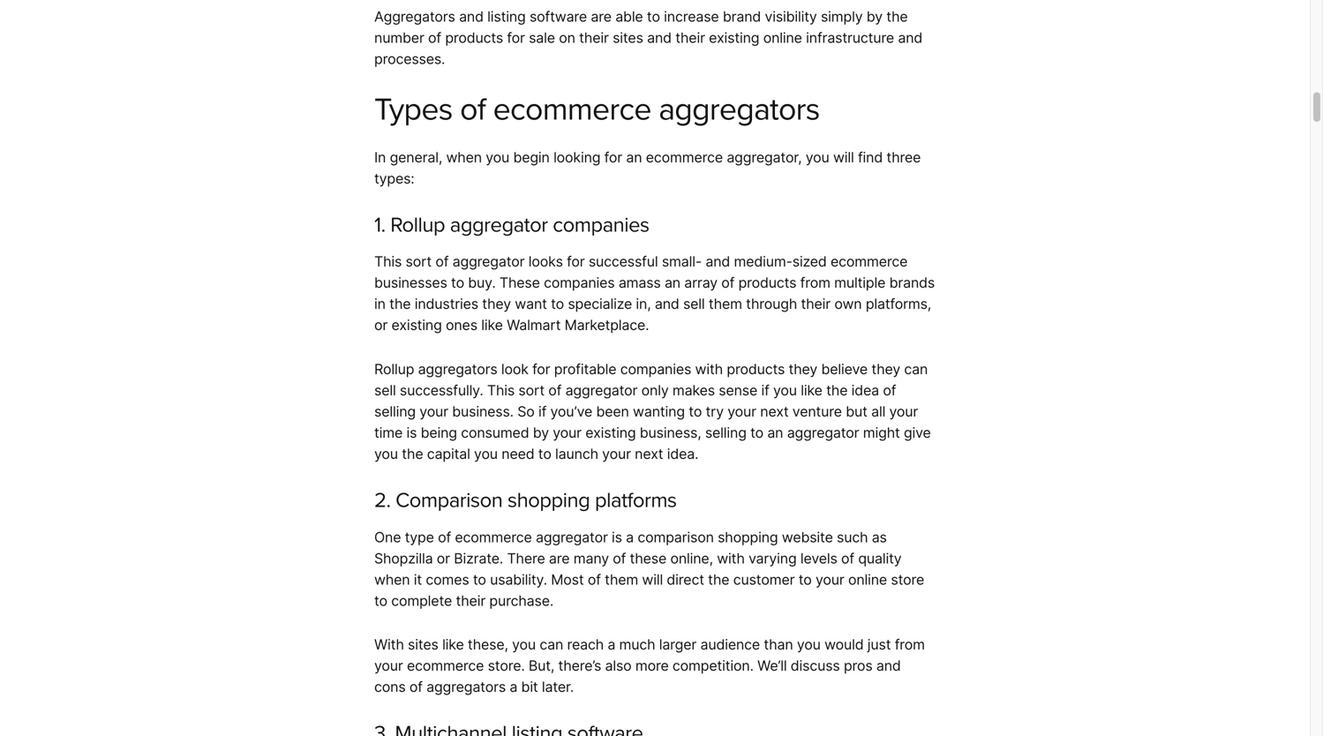 Task type: vqa. For each thing, say whether or not it's contained in the screenshot.
SEARCH Image
no



Task type: describe. For each thing, give the bounding box(es) containing it.
infrastructure
[[806, 29, 894, 47]]

sized
[[793, 253, 827, 270]]

their inside this sort of aggregator looks for successful small- and medium-sized ecommerce businesses to buy. these companies amass an array of products from multiple brands in the industries they want to specialize in, and sell them through their own platforms, or existing ones like walmart marketplace.
[[801, 296, 831, 313]]

to left try
[[689, 403, 702, 420]]

you down time
[[374, 446, 398, 463]]

multiple
[[835, 274, 886, 292]]

platforms,
[[866, 296, 932, 313]]

1 vertical spatial a
[[608, 636, 616, 654]]

processes.
[[374, 51, 445, 68]]

companies inside rollup aggregators look for profitable companies with products they believe they can sell successfully. this sort of aggregator only makes sense if you like the idea of selling your business. so if you've been wanting to try your next venture but all your time is being consumed by your existing business, selling to an aggregator might give you the capital you need to launch your next idea.
[[620, 361, 692, 378]]

as
[[872, 529, 887, 546]]

much
[[619, 636, 655, 654]]

pros
[[844, 658, 873, 675]]

1. rollup aggregator companies
[[374, 212, 650, 238]]

venture
[[793, 403, 842, 420]]

you up the discuss
[[797, 636, 821, 654]]

0 vertical spatial companies
[[553, 212, 650, 238]]

1 horizontal spatial next
[[760, 403, 789, 420]]

one type of ecommerce aggregator is a comparison shopping website such as shopzilla or bizrate. there are many of these online, with varying levels of quality when it comes to usability. most of them will direct the customer to your online store to complete their purchase.
[[374, 529, 925, 610]]

cons
[[374, 679, 406, 696]]

or inside this sort of aggregator looks for successful small- and medium-sized ecommerce businesses to buy. these companies amass an array of products from multiple brands in the industries they want to specialize in, and sell them through their own platforms, or existing ones like walmart marketplace.
[[374, 317, 388, 334]]

rollup inside rollup aggregators look for profitable companies with products they believe they can sell successfully. this sort of aggregator only makes sense if you like the idea of selling your business. so if you've been wanting to try your next venture but all your time is being consumed by your existing business, selling to an aggregator might give you the capital you need to launch your next idea.
[[374, 361, 414, 378]]

are inside aggregators and listing software are able to increase brand visibility simply by the number of products for sale on their sites and their existing online infrastructure and processes.
[[591, 8, 612, 25]]

in general, when you begin looking for an ecommerce aggregator, you will find three types:
[[374, 149, 921, 187]]

1 vertical spatial selling
[[705, 424, 747, 442]]

when inside one type of ecommerce aggregator is a comparison shopping website such as shopzilla or bizrate. there are many of these online, with varying levels of quality when it comes to usability. most of them will direct the customer to your online store to complete their purchase.
[[374, 571, 410, 588]]

wanting
[[633, 403, 685, 420]]

the inside one type of ecommerce aggregator is a comparison shopping website such as shopzilla or bizrate. there are many of these online, with varying levels of quality when it comes to usability. most of them will direct the customer to your online store to complete their purchase.
[[708, 571, 730, 588]]

there's
[[558, 658, 601, 675]]

of up businesses
[[436, 253, 449, 270]]

your up being
[[420, 403, 448, 420]]

listing
[[488, 8, 526, 25]]

and inside with sites like these, you can reach a much larger audience than you would just from your ecommerce store. but, there's also more competition. we'll discuss pros and cons of aggregators a bit later.
[[877, 658, 901, 675]]

an inside rollup aggregators look for profitable companies with products they believe they can sell successfully. this sort of aggregator only makes sense if you like the idea of selling your business. so if you've been wanting to try your next venture but all your time is being consumed by your existing business, selling to an aggregator might give you the capital you need to launch your next idea.
[[768, 424, 783, 442]]

and right infrastructure
[[898, 29, 923, 47]]

sell inside rollup aggregators look for profitable companies with products they believe they can sell successfully. this sort of aggregator only makes sense if you like the idea of selling your business. so if you've been wanting to try your next venture but all your time is being consumed by your existing business, selling to an aggregator might give you the capital you need to launch your next idea.
[[374, 382, 396, 399]]

sites inside with sites like these, you can reach a much larger audience than you would just from your ecommerce store. but, there's also more competition. we'll discuss pros and cons of aggregators a bit later.
[[408, 636, 439, 654]]

businesses
[[374, 274, 447, 292]]

and up the array
[[706, 253, 730, 270]]

discuss
[[791, 658, 840, 675]]

2.
[[374, 488, 391, 513]]

to down "levels"
[[799, 571, 812, 588]]

array
[[685, 274, 718, 292]]

ones
[[446, 317, 478, 334]]

1 horizontal spatial they
[[789, 361, 818, 378]]

for inside this sort of aggregator looks for successful small- and medium-sized ecommerce businesses to buy. these companies amass an array of products from multiple brands in the industries they want to specialize in, and sell them through their own platforms, or existing ones like walmart marketplace.
[[567, 253, 585, 270]]

an inside in general, when you begin looking for an ecommerce aggregator, you will find three types:
[[626, 149, 642, 166]]

and down increase
[[647, 29, 672, 47]]

is inside one type of ecommerce aggregator is a comparison shopping website such as shopzilla or bizrate. there are many of these online, with varying levels of quality when it comes to usability. most of them will direct the customer to your online store to complete their purchase.
[[612, 529, 622, 546]]

them inside one type of ecommerce aggregator is a comparison shopping website such as shopzilla or bizrate. there are many of these online, with varying levels of quality when it comes to usability. most of them will direct the customer to your online store to complete their purchase.
[[605, 571, 638, 588]]

own
[[835, 296, 862, 313]]

you left find
[[806, 149, 830, 166]]

0 vertical spatial if
[[761, 382, 770, 399]]

might
[[863, 424, 900, 442]]

comes
[[426, 571, 469, 588]]

type
[[405, 529, 434, 546]]

from inside with sites like these, you can reach a much larger audience than you would just from your ecommerce store. but, there's also more competition. we'll discuss pros and cons of aggregators a bit later.
[[895, 636, 925, 654]]

you left begin
[[486, 149, 510, 166]]

you up venture
[[773, 382, 797, 399]]

2 horizontal spatial they
[[872, 361, 901, 378]]

your down sense
[[728, 403, 757, 420]]

0 vertical spatial rollup
[[390, 212, 445, 238]]

aggregator down venture
[[787, 424, 859, 442]]

but
[[846, 403, 868, 420]]

customer
[[733, 571, 795, 588]]

to inside aggregators and listing software are able to increase brand visibility simply by the number of products for sale on their sites and their existing online infrastructure and processes.
[[647, 8, 660, 25]]

believe
[[822, 361, 868, 378]]

aggregators inside rollup aggregators look for profitable companies with products they believe they can sell successfully. this sort of aggregator only makes sense if you like the idea of selling your business. so if you've been wanting to try your next venture but all your time is being consumed by your existing business, selling to an aggregator might give you the capital you need to launch your next idea.
[[418, 361, 498, 378]]

launch
[[555, 446, 599, 463]]

brand
[[723, 8, 761, 25]]

purchase.
[[490, 592, 554, 610]]

reach
[[567, 636, 604, 654]]

existing inside this sort of aggregator looks for successful small- and medium-sized ecommerce businesses to buy. these companies amass an array of products from multiple brands in the industries they want to specialize in, and sell them through their own platforms, or existing ones like walmart marketplace.
[[392, 317, 442, 334]]

existing inside aggregators and listing software are able to increase brand visibility simply by the number of products for sale on their sites and their existing online infrastructure and processes.
[[709, 29, 760, 47]]

ecommerce up looking
[[493, 91, 651, 129]]

capital
[[427, 446, 470, 463]]

rollup aggregators look for profitable companies with products they believe they can sell successfully. this sort of aggregator only makes sense if you like the idea of selling your business. so if you've been wanting to try your next venture but all your time is being consumed by your existing business, selling to an aggregator might give you the capital you need to launch your next idea.
[[374, 361, 931, 463]]

in,
[[636, 296, 651, 313]]

marketplace.
[[565, 317, 649, 334]]

bizrate.
[[454, 550, 503, 567]]

0 vertical spatial selling
[[374, 403, 416, 420]]

of right many
[[613, 550, 626, 567]]

to left complete
[[374, 592, 388, 610]]

0 horizontal spatial a
[[510, 679, 518, 696]]

software
[[530, 8, 587, 25]]

sell inside this sort of aggregator looks for successful small- and medium-sized ecommerce businesses to buy. these companies amass an array of products from multiple brands in the industries they want to specialize in, and sell them through their own platforms, or existing ones like walmart marketplace.
[[683, 296, 705, 313]]

successfully.
[[400, 382, 484, 399]]

1 vertical spatial if
[[539, 403, 547, 420]]

your inside with sites like these, you can reach a much larger audience than you would just from your ecommerce store. but, there's also more competition. we'll discuss pros and cons of aggregators a bit later.
[[374, 658, 403, 675]]

complete
[[391, 592, 452, 610]]

products inside aggregators and listing software are able to increase brand visibility simply by the number of products for sale on their sites and their existing online infrastructure and processes.
[[445, 29, 503, 47]]

shopping inside one type of ecommerce aggregator is a comparison shopping website such as shopzilla or bizrate. there are many of these online, with varying levels of quality when it comes to usability. most of them will direct the customer to your online store to complete their purchase.
[[718, 529, 778, 546]]

for inside rollup aggregators look for profitable companies with products they believe they can sell successfully. this sort of aggregator only makes sense if you like the idea of selling your business. so if you've been wanting to try your next venture but all your time is being consumed by your existing business, selling to an aggregator might give you the capital you need to launch your next idea.
[[532, 361, 550, 378]]

your down you've
[[553, 424, 582, 442]]

competition.
[[673, 658, 754, 675]]

specialize
[[568, 296, 632, 313]]

all
[[872, 403, 886, 420]]

time
[[374, 424, 403, 442]]

aggregators and listing software are able to increase brand visibility simply by the number of products for sale on their sites and their existing online infrastructure and processes.
[[374, 8, 923, 68]]

these
[[630, 550, 667, 567]]

the inside aggregators and listing software are able to increase brand visibility simply by the number of products for sale on their sites and their existing online infrastructure and processes.
[[887, 8, 908, 25]]

will inside in general, when you begin looking for an ecommerce aggregator, you will find three types:
[[833, 149, 854, 166]]

most
[[551, 571, 584, 588]]

products inside rollup aggregators look for profitable companies with products they believe they can sell successfully. this sort of aggregator only makes sense if you like the idea of selling your business. so if you've been wanting to try your next venture but all your time is being consumed by your existing business, selling to an aggregator might give you the capital you need to launch your next idea.
[[727, 361, 785, 378]]

brands
[[890, 274, 935, 292]]

aggregators
[[374, 8, 455, 25]]

of right the array
[[722, 274, 735, 292]]

look
[[501, 361, 529, 378]]

your inside one type of ecommerce aggregator is a comparison shopping website such as shopzilla or bizrate. there are many of these online, with varying levels of quality when it comes to usability. most of them will direct the customer to your online store to complete their purchase.
[[816, 571, 845, 588]]

would
[[825, 636, 864, 654]]

there
[[507, 550, 545, 567]]

your right launch
[[602, 446, 631, 463]]

through
[[746, 296, 797, 313]]

just
[[868, 636, 891, 654]]

industries
[[415, 296, 479, 313]]

audience
[[701, 636, 760, 654]]

find
[[858, 149, 883, 166]]

store
[[891, 571, 925, 588]]

business.
[[452, 403, 514, 420]]

their down increase
[[676, 29, 705, 47]]

ecommerce inside with sites like these, you can reach a much larger audience than you would just from your ecommerce store. but, there's also more competition. we'll discuss pros and cons of aggregators a bit later.
[[407, 658, 484, 675]]

them inside this sort of aggregator looks for successful small- and medium-sized ecommerce businesses to buy. these companies amass an array of products from multiple brands in the industries they want to specialize in, and sell them through their own platforms, or existing ones like walmart marketplace.
[[709, 296, 742, 313]]

to down sense
[[751, 424, 764, 442]]

walmart
[[507, 317, 561, 334]]

looking
[[554, 149, 601, 166]]

with sites like these, you can reach a much larger audience than you would just from your ecommerce store. but, there's also more competition. we'll discuss pros and cons of aggregators a bit later.
[[374, 636, 925, 696]]

try
[[706, 403, 724, 420]]

been
[[596, 403, 629, 420]]

these,
[[468, 636, 508, 654]]

it
[[414, 571, 422, 588]]

of up all
[[883, 382, 896, 399]]

one
[[374, 529, 401, 546]]

with inside rollup aggregators look for profitable companies with products they believe they can sell successfully. this sort of aggregator only makes sense if you like the idea of selling your business. so if you've been wanting to try your next venture but all your time is being consumed by your existing business, selling to an aggregator might give you the capital you need to launch your next idea.
[[695, 361, 723, 378]]

2. comparison shopping platforms
[[374, 488, 677, 513]]

amass
[[619, 274, 661, 292]]

products inside this sort of aggregator looks for successful small- and medium-sized ecommerce businesses to buy. these companies amass an array of products from multiple brands in the industries they want to specialize in, and sell them through their own platforms, or existing ones like walmart marketplace.
[[739, 274, 797, 292]]

on
[[559, 29, 575, 47]]

the inside this sort of aggregator looks for successful small- and medium-sized ecommerce businesses to buy. these companies amass an array of products from multiple brands in the industries they want to specialize in, and sell them through their own platforms, or existing ones like walmart marketplace.
[[389, 296, 411, 313]]

can inside rollup aggregators look for profitable companies with products they believe they can sell successfully. this sort of aggregator only makes sense if you like the idea of selling your business. so if you've been wanting to try your next venture but all your time is being consumed by your existing business, selling to an aggregator might give you the capital you need to launch your next idea.
[[904, 361, 928, 378]]

of down many
[[588, 571, 601, 588]]

buy.
[[468, 274, 496, 292]]

can inside with sites like these, you can reach a much larger audience than you would just from your ecommerce store. but, there's also more competition. we'll discuss pros and cons of aggregators a bit later.
[[540, 636, 563, 654]]

will inside one type of ecommerce aggregator is a comparison shopping website such as shopzilla or bizrate. there are many of these online, with varying levels of quality when it comes to usability. most of them will direct the customer to your online store to complete their purchase.
[[642, 571, 663, 588]]



Task type: locate. For each thing, give the bounding box(es) containing it.
2 vertical spatial a
[[510, 679, 518, 696]]

like up venture
[[801, 382, 823, 399]]

1 horizontal spatial can
[[904, 361, 928, 378]]

a
[[626, 529, 634, 546], [608, 636, 616, 654], [510, 679, 518, 696]]

are left able
[[591, 8, 612, 25]]

website
[[782, 529, 833, 546]]

aggregator
[[450, 212, 548, 238], [453, 253, 525, 270], [566, 382, 638, 399], [787, 424, 859, 442], [536, 529, 608, 546]]

of down the aggregators
[[428, 29, 441, 47]]

0 horizontal spatial is
[[407, 424, 417, 442]]

this inside this sort of aggregator looks for successful small- and medium-sized ecommerce businesses to buy. these companies amass an array of products from multiple brands in the industries they want to specialize in, and sell them through their own platforms, or existing ones like walmart marketplace.
[[374, 253, 402, 270]]

if right so on the left
[[539, 403, 547, 420]]

0 horizontal spatial selling
[[374, 403, 416, 420]]

your
[[420, 403, 448, 420], [728, 403, 757, 420], [890, 403, 918, 420], [553, 424, 582, 442], [602, 446, 631, 463], [816, 571, 845, 588], [374, 658, 403, 675]]

ecommerce inside one type of ecommerce aggregator is a comparison shopping website such as shopzilla or bizrate. there are many of these online, with varying levels of quality when it comes to usability. most of them will direct the customer to your online store to complete their purchase.
[[455, 529, 532, 546]]

0 horizontal spatial sell
[[374, 382, 396, 399]]

0 vertical spatial can
[[904, 361, 928, 378]]

0 vertical spatial will
[[833, 149, 854, 166]]

able
[[616, 8, 643, 25]]

types
[[374, 91, 453, 129]]

are inside one type of ecommerce aggregator is a comparison shopping website such as shopzilla or bizrate. there are many of these online, with varying levels of quality when it comes to usability. most of them will direct the customer to your online store to complete their purchase.
[[549, 550, 570, 567]]

online down quality
[[848, 571, 887, 588]]

online,
[[671, 550, 713, 567]]

of right the type
[[438, 529, 451, 546]]

1 vertical spatial is
[[612, 529, 622, 546]]

1 horizontal spatial shopping
[[718, 529, 778, 546]]

consumed
[[461, 424, 529, 442]]

the down time
[[402, 446, 423, 463]]

0 vertical spatial sort
[[406, 253, 432, 270]]

with
[[374, 636, 404, 654]]

products up through
[[739, 274, 797, 292]]

0 horizontal spatial this
[[374, 253, 402, 270]]

varying
[[749, 550, 797, 567]]

like inside rollup aggregators look for profitable companies with products they believe they can sell successfully. this sort of aggregator only makes sense if you like the idea of selling your business. so if you've been wanting to try your next venture but all your time is being consumed by your existing business, selling to an aggregator might give you the capital you need to launch your next idea.
[[801, 382, 823, 399]]

the down believe
[[827, 382, 848, 399]]

1.
[[374, 212, 385, 238]]

companies up successful
[[553, 212, 650, 238]]

1 vertical spatial companies
[[544, 274, 615, 292]]

1 vertical spatial sell
[[374, 382, 396, 399]]

sort
[[406, 253, 432, 270], [519, 382, 545, 399]]

1 horizontal spatial if
[[761, 382, 770, 399]]

you
[[486, 149, 510, 166], [806, 149, 830, 166], [773, 382, 797, 399], [374, 446, 398, 463], [474, 446, 498, 463], [512, 636, 536, 654], [797, 636, 821, 654]]

ecommerce inside in general, when you begin looking for an ecommerce aggregator, you will find three types:
[[646, 149, 723, 166]]

aggregator up been
[[566, 382, 638, 399]]

from
[[801, 274, 831, 292], [895, 636, 925, 654]]

by inside rollup aggregators look for profitable companies with products they believe they can sell successfully. this sort of aggregator only makes sense if you like the idea of selling your business. so if you've been wanting to try your next venture but all your time is being consumed by your existing business, selling to an aggregator might give you the capital you need to launch your next idea.
[[533, 424, 549, 442]]

medium-
[[734, 253, 793, 270]]

for right look
[[532, 361, 550, 378]]

0 vertical spatial is
[[407, 424, 417, 442]]

like inside this sort of aggregator looks for successful small- and medium-sized ecommerce businesses to buy. these companies amass an array of products from multiple brands in the industries they want to specialize in, and sell them through their own platforms, or existing ones like walmart marketplace.
[[481, 317, 503, 334]]

0 horizontal spatial existing
[[392, 317, 442, 334]]

or down in
[[374, 317, 388, 334]]

makes
[[673, 382, 715, 399]]

sort up so on the left
[[519, 382, 545, 399]]

products
[[445, 29, 503, 47], [739, 274, 797, 292], [727, 361, 785, 378]]

shopping up varying
[[718, 529, 778, 546]]

1 horizontal spatial or
[[437, 550, 450, 567]]

for inside in general, when you begin looking for an ecommerce aggregator, you will find three types:
[[605, 149, 623, 166]]

like left these,
[[442, 636, 464, 654]]

sell
[[683, 296, 705, 313], [374, 382, 396, 399]]

companies up only
[[620, 361, 692, 378]]

0 horizontal spatial when
[[374, 571, 410, 588]]

2 horizontal spatial an
[[768, 424, 783, 442]]

existing down industries
[[392, 317, 442, 334]]

2 vertical spatial like
[[442, 636, 464, 654]]

this down look
[[487, 382, 515, 399]]

of inside aggregators and listing software are able to increase brand visibility simply by the number of products for sale on their sites and their existing online infrastructure and processes.
[[428, 29, 441, 47]]

0 vertical spatial sites
[[613, 29, 643, 47]]

idea
[[852, 382, 879, 399]]

1 horizontal spatial sell
[[683, 296, 705, 313]]

quality
[[858, 550, 902, 567]]

if right sense
[[761, 382, 770, 399]]

of inside with sites like these, you can reach a much larger audience than you would just from your ecommerce store. but, there's also more competition. we'll discuss pros and cons of aggregators a bit later.
[[410, 679, 423, 696]]

your down "levels"
[[816, 571, 845, 588]]

products down listing
[[445, 29, 503, 47]]

or
[[374, 317, 388, 334], [437, 550, 450, 567]]

1 vertical spatial online
[[848, 571, 887, 588]]

need
[[502, 446, 535, 463]]

rollup up "successfully."
[[374, 361, 414, 378]]

more
[[636, 658, 669, 675]]

products up sense
[[727, 361, 785, 378]]

0 vertical spatial when
[[446, 149, 482, 166]]

0 vertical spatial existing
[[709, 29, 760, 47]]

or up comes
[[437, 550, 450, 567]]

0 vertical spatial or
[[374, 317, 388, 334]]

from inside this sort of aggregator looks for successful small- and medium-sized ecommerce businesses to buy. these companies amass an array of products from multiple brands in the industries they want to specialize in, and sell them through their own platforms, or existing ones like walmart marketplace.
[[801, 274, 831, 292]]

existing
[[709, 29, 760, 47], [392, 317, 442, 334], [586, 424, 636, 442]]

they down buy.
[[482, 296, 511, 313]]

to right want
[[551, 296, 564, 313]]

when inside in general, when you begin looking for an ecommerce aggregator, you will find three types:
[[446, 149, 482, 166]]

ecommerce
[[493, 91, 651, 129], [646, 149, 723, 166], [831, 253, 908, 270], [455, 529, 532, 546], [407, 658, 484, 675]]

they left believe
[[789, 361, 818, 378]]

0 vertical spatial products
[[445, 29, 503, 47]]

for
[[507, 29, 525, 47], [605, 149, 623, 166], [567, 253, 585, 270], [532, 361, 550, 378]]

sort inside this sort of aggregator looks for successful small- and medium-sized ecommerce businesses to buy. these companies amass an array of products from multiple brands in the industries they want to specialize in, and sell them through their own platforms, or existing ones like walmart marketplace.
[[406, 253, 432, 270]]

by up infrastructure
[[867, 8, 883, 25]]

aggregators up "successfully."
[[418, 361, 498, 378]]

0 vertical spatial with
[[695, 361, 723, 378]]

2 vertical spatial an
[[768, 424, 783, 442]]

1 horizontal spatial online
[[848, 571, 887, 588]]

of down such on the bottom
[[841, 550, 855, 567]]

1 vertical spatial sites
[[408, 636, 439, 654]]

is inside rollup aggregators look for profitable companies with products they believe they can sell successfully. this sort of aggregator only makes sense if you like the idea of selling your business. so if you've been wanting to try your next venture but all your time is being consumed by your existing business, selling to an aggregator might give you the capital you need to launch your next idea.
[[407, 424, 417, 442]]

1 vertical spatial them
[[605, 571, 638, 588]]

like inside with sites like these, you can reach a much larger audience than you would just from your ecommerce store. but, there's also more competition. we'll discuss pros and cons of aggregators a bit later.
[[442, 636, 464, 654]]

1 vertical spatial an
[[665, 274, 681, 292]]

from right just
[[895, 636, 925, 654]]

in
[[374, 296, 386, 313]]

you up store.
[[512, 636, 536, 654]]

0 vertical spatial them
[[709, 296, 742, 313]]

0 vertical spatial online
[[763, 29, 802, 47]]

1 vertical spatial when
[[374, 571, 410, 588]]

1 vertical spatial or
[[437, 550, 450, 567]]

types:
[[374, 170, 415, 187]]

aggregator up looks on the left top
[[450, 212, 548, 238]]

0 horizontal spatial will
[[642, 571, 663, 588]]

with inside one type of ecommerce aggregator is a comparison shopping website such as shopzilla or bizrate. there are many of these online, with varying levels of quality when it comes to usability. most of them will direct the customer to your online store to complete their purchase.
[[717, 550, 745, 567]]

1 horizontal spatial a
[[608, 636, 616, 654]]

0 vertical spatial by
[[867, 8, 883, 25]]

this
[[374, 253, 402, 270], [487, 382, 515, 399]]

of
[[428, 29, 441, 47], [460, 91, 486, 129], [436, 253, 449, 270], [722, 274, 735, 292], [549, 382, 562, 399], [883, 382, 896, 399], [438, 529, 451, 546], [613, 550, 626, 567], [841, 550, 855, 567], [588, 571, 601, 588], [410, 679, 423, 696]]

1 vertical spatial like
[[801, 382, 823, 399]]

aggregator,
[[727, 149, 802, 166]]

or inside one type of ecommerce aggregator is a comparison shopping website such as shopzilla or bizrate. there are many of these online, with varying levels of quality when it comes to usability. most of them will direct the customer to your online store to complete their purchase.
[[437, 550, 450, 567]]

them
[[709, 296, 742, 313], [605, 571, 638, 588]]

1 vertical spatial from
[[895, 636, 925, 654]]

a left the bit
[[510, 679, 518, 696]]

such
[[837, 529, 868, 546]]

1 vertical spatial products
[[739, 274, 797, 292]]

companies inside this sort of aggregator looks for successful small- and medium-sized ecommerce businesses to buy. these companies amass an array of products from multiple brands in the industries they want to specialize in, and sell them through their own platforms, or existing ones like walmart marketplace.
[[544, 274, 615, 292]]

sell up time
[[374, 382, 396, 399]]

online down visibility at the right top of page
[[763, 29, 802, 47]]

if
[[761, 382, 770, 399], [539, 403, 547, 420]]

1 vertical spatial with
[[717, 550, 745, 567]]

existing inside rollup aggregators look for profitable companies with products they believe they can sell successfully. this sort of aggregator only makes sense if you like the idea of selling your business. so if you've been wanting to try your next venture but all your time is being consumed by your existing business, selling to an aggregator might give you the capital you need to launch your next idea.
[[586, 424, 636, 442]]

0 vertical spatial next
[[760, 403, 789, 420]]

by down so on the left
[[533, 424, 549, 442]]

1 vertical spatial can
[[540, 636, 563, 654]]

when down shopzilla
[[374, 571, 410, 588]]

0 horizontal spatial by
[[533, 424, 549, 442]]

aggregator up buy.
[[453, 253, 525, 270]]

2 vertical spatial companies
[[620, 361, 692, 378]]

1 horizontal spatial will
[[833, 149, 854, 166]]

their right on
[[579, 29, 609, 47]]

than
[[764, 636, 793, 654]]

2 horizontal spatial existing
[[709, 29, 760, 47]]

their left own
[[801, 296, 831, 313]]

by inside aggregators and listing software are able to increase brand visibility simply by the number of products for sale on their sites and their existing online infrastructure and processes.
[[867, 8, 883, 25]]

their down comes
[[456, 592, 486, 610]]

larger
[[659, 636, 697, 654]]

successful
[[589, 253, 658, 270]]

comparison
[[396, 488, 503, 513]]

the up infrastructure
[[887, 8, 908, 25]]

them down the array
[[709, 296, 742, 313]]

2 vertical spatial products
[[727, 361, 785, 378]]

begin
[[513, 149, 550, 166]]

0 horizontal spatial next
[[635, 446, 663, 463]]

to up industries
[[451, 274, 464, 292]]

idea.
[[667, 446, 699, 463]]

0 vertical spatial this
[[374, 253, 402, 270]]

a up also
[[608, 636, 616, 654]]

give
[[904, 424, 931, 442]]

this inside rollup aggregators look for profitable companies with products they believe they can sell successfully. this sort of aggregator only makes sense if you like the idea of selling your business. so if you've been wanting to try your next venture but all your time is being consumed by your existing business, selling to an aggregator might give you the capital you need to launch your next idea.
[[487, 382, 515, 399]]

0 horizontal spatial online
[[763, 29, 802, 47]]

usability.
[[490, 571, 547, 588]]

sort up businesses
[[406, 253, 432, 270]]

many
[[574, 550, 609, 567]]

is down platforms at the bottom of page
[[612, 529, 622, 546]]

0 horizontal spatial or
[[374, 317, 388, 334]]

sense
[[719, 382, 758, 399]]

they up idea
[[872, 361, 901, 378]]

shopping down launch
[[508, 488, 590, 513]]

0 horizontal spatial they
[[482, 296, 511, 313]]

aggregators inside with sites like these, you can reach a much larger audience than you would just from your ecommerce store. but, there's also more competition. we'll discuss pros and cons of aggregators a bit later.
[[427, 679, 506, 696]]

sites down able
[[613, 29, 643, 47]]

sites inside aggregators and listing software are able to increase brand visibility simply by the number of products for sale on their sites and their existing online infrastructure and processes.
[[613, 29, 643, 47]]

sell down the array
[[683, 296, 705, 313]]

increase
[[664, 8, 719, 25]]

1 horizontal spatial existing
[[586, 424, 636, 442]]

sale
[[529, 29, 555, 47]]

selling down try
[[705, 424, 747, 442]]

we'll
[[758, 658, 787, 675]]

1 horizontal spatial from
[[895, 636, 925, 654]]

will down these
[[642, 571, 663, 588]]

1 horizontal spatial them
[[709, 296, 742, 313]]

1 vertical spatial this
[[487, 382, 515, 399]]

0 horizontal spatial are
[[549, 550, 570, 567]]

sort inside rollup aggregators look for profitable companies with products they believe they can sell successfully. this sort of aggregator only makes sense if you like the idea of selling your business. so if you've been wanting to try your next venture but all your time is being consumed by your existing business, selling to an aggregator might give you the capital you need to launch your next idea.
[[519, 382, 545, 399]]

1 vertical spatial aggregators
[[418, 361, 498, 378]]

1 horizontal spatial sort
[[519, 382, 545, 399]]

the right direct
[[708, 571, 730, 588]]

the
[[887, 8, 908, 25], [389, 296, 411, 313], [827, 382, 848, 399], [402, 446, 423, 463], [708, 571, 730, 588]]

can
[[904, 361, 928, 378], [540, 636, 563, 654]]

the right in
[[389, 296, 411, 313]]

2 vertical spatial existing
[[586, 424, 636, 442]]

aggregators
[[659, 91, 820, 129], [418, 361, 498, 378], [427, 679, 506, 696]]

is right time
[[407, 424, 417, 442]]

0 horizontal spatial can
[[540, 636, 563, 654]]

0 horizontal spatial an
[[626, 149, 642, 166]]

0 vertical spatial are
[[591, 8, 612, 25]]

and right in,
[[655, 296, 680, 313]]

later.
[[542, 679, 574, 696]]

three
[[887, 149, 921, 166]]

0 vertical spatial sell
[[683, 296, 705, 313]]

when
[[446, 149, 482, 166], [374, 571, 410, 588]]

1 vertical spatial rollup
[[374, 361, 414, 378]]

an inside this sort of aggregator looks for successful small- and medium-sized ecommerce businesses to buy. these companies amass an array of products from multiple brands in the industries they want to specialize in, and sell them through their own platforms, or existing ones like walmart marketplace.
[[665, 274, 681, 292]]

with right 'online,'
[[717, 550, 745, 567]]

2 horizontal spatial a
[[626, 529, 634, 546]]

aggregator up many
[[536, 529, 608, 546]]

for down listing
[[507, 29, 525, 47]]

so
[[518, 403, 535, 420]]

0 horizontal spatial sort
[[406, 253, 432, 270]]

levels
[[801, 550, 838, 567]]

will left find
[[833, 149, 854, 166]]

1 horizontal spatial selling
[[705, 424, 747, 442]]

1 vertical spatial shopping
[[718, 529, 778, 546]]

1 vertical spatial next
[[635, 446, 663, 463]]

0 horizontal spatial shopping
[[508, 488, 590, 513]]

small-
[[662, 253, 702, 270]]

1 horizontal spatial when
[[446, 149, 482, 166]]

aggregator inside this sort of aggregator looks for successful small- and medium-sized ecommerce businesses to buy. these companies amass an array of products from multiple brands in the industries they want to specialize in, and sell them through their own platforms, or existing ones like walmart marketplace.
[[453, 253, 525, 270]]

to down bizrate.
[[473, 571, 486, 588]]

you down consumed
[[474, 446, 498, 463]]

0 vertical spatial from
[[801, 274, 831, 292]]

2 horizontal spatial like
[[801, 382, 823, 399]]

and left listing
[[459, 8, 484, 25]]

only
[[642, 382, 669, 399]]

business,
[[640, 424, 701, 442]]

can up give
[[904, 361, 928, 378]]

0 horizontal spatial from
[[801, 274, 831, 292]]

companies up specialize
[[544, 274, 615, 292]]

sites
[[613, 29, 643, 47], [408, 636, 439, 654]]

0 vertical spatial an
[[626, 149, 642, 166]]

0 horizontal spatial sites
[[408, 636, 439, 654]]

online inside aggregators and listing software are able to increase brand visibility simply by the number of products for sale on their sites and their existing online infrastructure and processes.
[[763, 29, 802, 47]]

to right need
[[538, 446, 552, 463]]

a inside one type of ecommerce aggregator is a comparison shopping website such as shopzilla or bizrate. there are many of these online, with varying levels of quality when it comes to usability. most of them will direct the customer to your online store to complete their purchase.
[[626, 529, 634, 546]]

their
[[579, 29, 609, 47], [676, 29, 705, 47], [801, 296, 831, 313], [456, 592, 486, 610]]

online inside one type of ecommerce aggregator is a comparison shopping website such as shopzilla or bizrate. there are many of these online, with varying levels of quality when it comes to usability. most of them will direct the customer to your online store to complete their purchase.
[[848, 571, 887, 588]]

them down these
[[605, 571, 638, 588]]

shopzilla
[[374, 550, 433, 567]]

1 horizontal spatial an
[[665, 274, 681, 292]]

your up give
[[890, 403, 918, 420]]

these
[[500, 274, 540, 292]]

ecommerce inside this sort of aggregator looks for successful small- and medium-sized ecommerce businesses to buy. these companies amass an array of products from multiple brands in the industries they want to specialize in, and sell them through their own platforms, or existing ones like walmart marketplace.
[[831, 253, 908, 270]]

for inside aggregators and listing software are able to increase brand visibility simply by the number of products for sale on their sites and their existing online infrastructure and processes.
[[507, 29, 525, 47]]

like right ones
[[481, 317, 503, 334]]

ecommerce up bizrate.
[[455, 529, 532, 546]]

existing down been
[[586, 424, 636, 442]]

to right able
[[647, 8, 660, 25]]

with up makes
[[695, 361, 723, 378]]

ecommerce up multiple
[[831, 253, 908, 270]]

this sort of aggregator looks for successful small- and medium-sized ecommerce businesses to buy. these companies amass an array of products from multiple brands in the industries they want to specialize in, and sell them through their own platforms, or existing ones like walmart marketplace.
[[374, 253, 935, 334]]

sites right with
[[408, 636, 439, 654]]

of right types
[[460, 91, 486, 129]]

1 horizontal spatial by
[[867, 8, 883, 25]]

but,
[[529, 658, 555, 675]]

1 horizontal spatial sites
[[613, 29, 643, 47]]

aggregator inside one type of ecommerce aggregator is a comparison shopping website such as shopzilla or bizrate. there are many of these online, with varying levels of quality when it comes to usability. most of them will direct the customer to your online store to complete their purchase.
[[536, 529, 608, 546]]

want
[[515, 296, 547, 313]]

of up you've
[[549, 382, 562, 399]]

0 horizontal spatial if
[[539, 403, 547, 420]]

aggregators up aggregator, on the right top
[[659, 91, 820, 129]]

1 vertical spatial existing
[[392, 317, 442, 334]]

1 horizontal spatial like
[[481, 317, 503, 334]]

you've
[[550, 403, 593, 420]]

a up these
[[626, 529, 634, 546]]

they
[[482, 296, 511, 313], [789, 361, 818, 378], [872, 361, 901, 378]]

online
[[763, 29, 802, 47], [848, 571, 887, 588]]

for right looks on the left top
[[567, 253, 585, 270]]

2 vertical spatial aggregators
[[427, 679, 506, 696]]

their inside one type of ecommerce aggregator is a comparison shopping website such as shopzilla or bizrate. there are many of these online, with varying levels of quality when it comes to usability. most of them will direct the customer to your online store to complete their purchase.
[[456, 592, 486, 610]]

direct
[[667, 571, 704, 588]]

when right general,
[[446, 149, 482, 166]]

aggregators down store.
[[427, 679, 506, 696]]

1 horizontal spatial is
[[612, 529, 622, 546]]

looks
[[529, 253, 563, 270]]

they inside this sort of aggregator looks for successful small- and medium-sized ecommerce businesses to buy. these companies amass an array of products from multiple brands in the industries they want to specialize in, and sell them through their own platforms, or existing ones like walmart marketplace.
[[482, 296, 511, 313]]

to
[[647, 8, 660, 25], [451, 274, 464, 292], [551, 296, 564, 313], [689, 403, 702, 420], [751, 424, 764, 442], [538, 446, 552, 463], [473, 571, 486, 588], [799, 571, 812, 588], [374, 592, 388, 610]]

0 vertical spatial aggregators
[[659, 91, 820, 129]]



